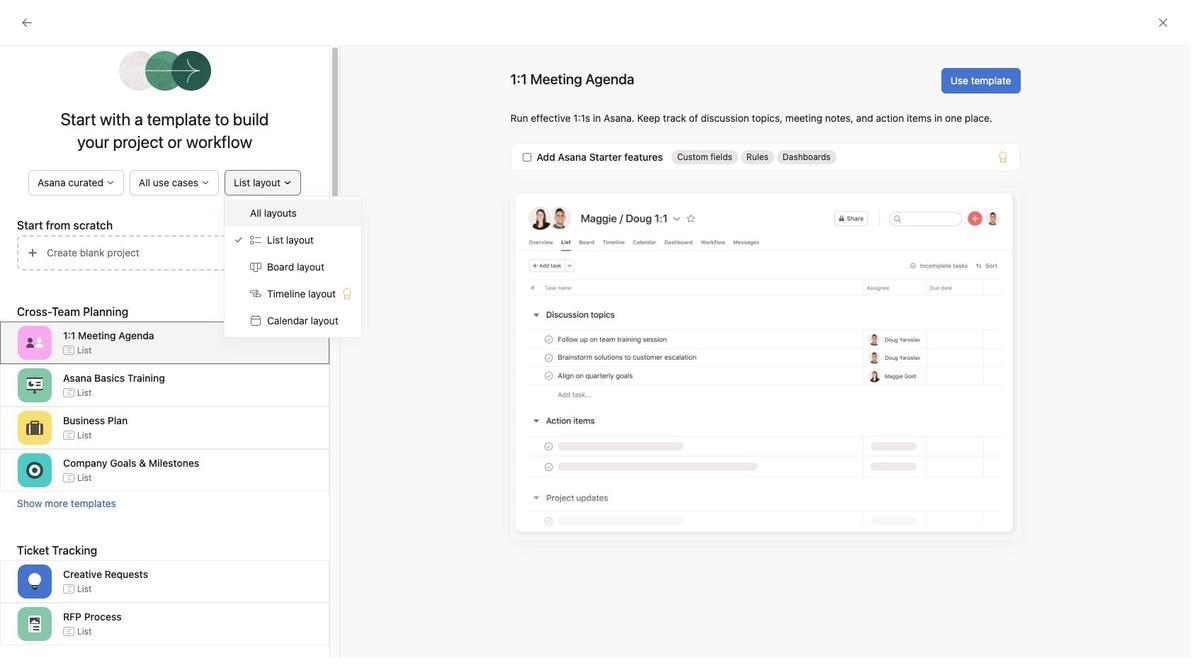 Task type: describe. For each thing, give the bounding box(es) containing it.
rocket image
[[905, 258, 922, 275]]

teams element
[[0, 395, 170, 446]]

insights element
[[0, 129, 170, 225]]

1 mark complete checkbox from the top
[[265, 327, 282, 344]]

starred element
[[0, 225, 170, 299]]

2 mark complete checkbox from the top
[[265, 404, 282, 421]]

projects element
[[0, 299, 170, 395]]

2 mark complete image from the top
[[265, 404, 282, 421]]

creative requests image
[[26, 573, 43, 590]]

global element
[[0, 35, 170, 120]]

1 mark complete image from the top
[[265, 353, 282, 370]]



Task type: vqa. For each thing, say whether or not it's contained in the screenshot.
Create popup button
no



Task type: locate. For each thing, give the bounding box(es) containing it.
1 vertical spatial mark complete checkbox
[[265, 353, 282, 370]]

0 vertical spatial mark complete checkbox
[[265, 327, 282, 344]]

None checkbox
[[523, 153, 531, 162]]

1 vertical spatial mark complete image
[[265, 327, 282, 344]]

Mark complete checkbox
[[265, 327, 282, 344], [265, 404, 282, 421]]

rfp process image
[[26, 616, 43, 633]]

0 vertical spatial mark complete image
[[265, 302, 282, 319]]

1:1 meeting agenda image
[[26, 334, 43, 351]]

0 vertical spatial mark complete checkbox
[[265, 302, 282, 319]]

add profile photo image
[[268, 211, 302, 245]]

board image
[[713, 360, 730, 377]]

mark complete image
[[265, 302, 282, 319], [265, 327, 282, 344]]

1 vertical spatial mark complete image
[[265, 404, 282, 421]]

2 mark complete checkbox from the top
[[265, 353, 282, 370]]

hide sidebar image
[[18, 11, 30, 23]]

radio item
[[225, 200, 361, 227]]

go back image
[[21, 17, 33, 28]]

2 mark complete image from the top
[[265, 327, 282, 344]]

company goals & milestones image
[[26, 462, 43, 479]]

list item
[[698, 245, 891, 288], [251, 323, 669, 349], [251, 349, 669, 374], [251, 374, 669, 400], [251, 425, 669, 451]]

0 vertical spatial mark complete image
[[265, 353, 282, 370]]

mark complete image
[[265, 353, 282, 370], [265, 404, 282, 421]]

business plan image
[[26, 420, 43, 437]]

Mark complete checkbox
[[265, 302, 282, 319], [265, 353, 282, 370]]

1 vertical spatial mark complete checkbox
[[265, 404, 282, 421]]

asana basics training image
[[26, 377, 43, 394]]

close image
[[1158, 17, 1169, 28]]

1 mark complete checkbox from the top
[[265, 302, 282, 319]]

1 mark complete image from the top
[[265, 302, 282, 319]]



